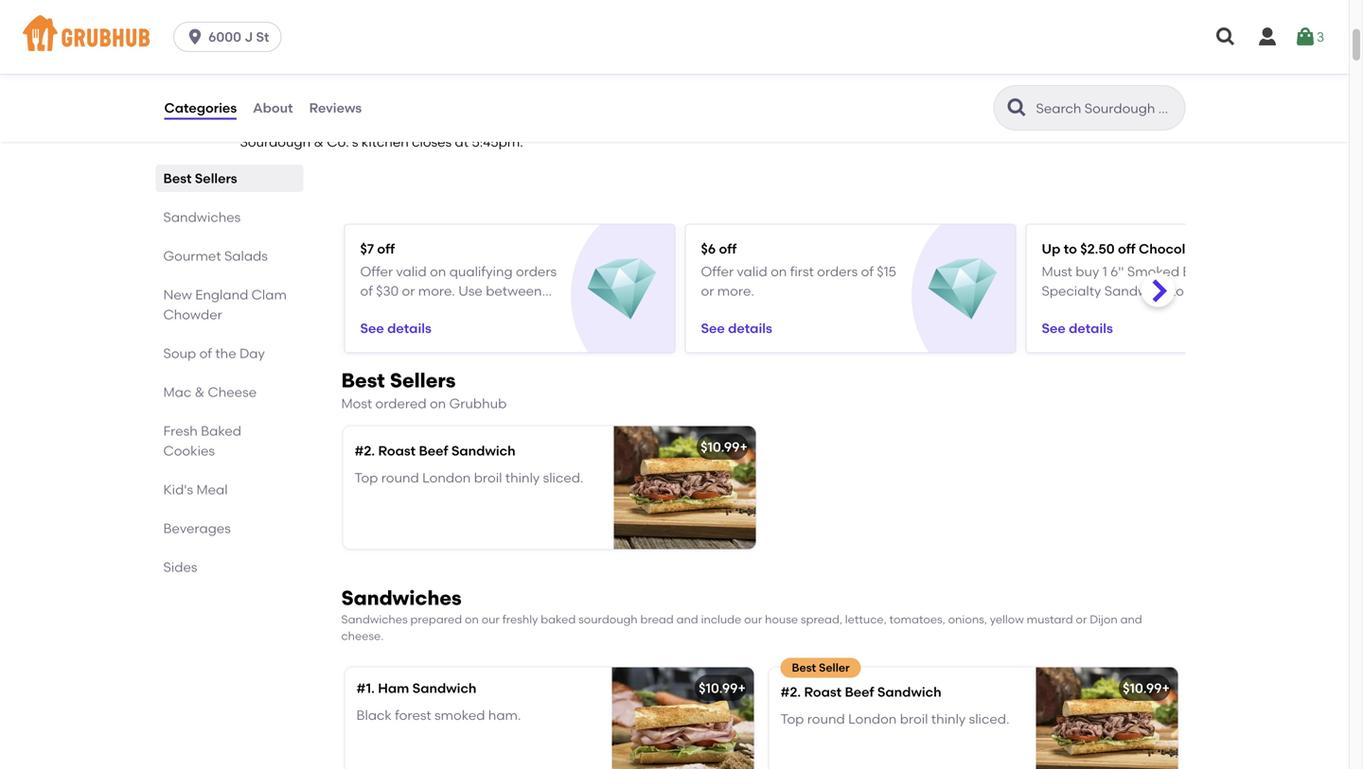 Task type: vqa. For each thing, say whether or not it's contained in the screenshot.
Smoothies
no



Task type: locate. For each thing, give the bounding box(es) containing it.
5:45pm.
[[472, 134, 523, 150]]

1 more. from the left
[[418, 283, 455, 299]]

cookies inside fresh baked cookies
[[163, 443, 215, 459]]

offer down $6
[[701, 264, 734, 280]]

sellers down categories button
[[195, 170, 237, 187]]

1 horizontal spatial promo image
[[929, 255, 998, 324]]

top round london broil thinly sliced. down seller
[[781, 711, 1010, 727]]

see details for $6 off
[[701, 320, 772, 336]]

1 vertical spatial to
[[1064, 241, 1077, 257]]

broil
[[474, 470, 502, 486], [900, 711, 928, 727]]

2 horizontal spatial see
[[1042, 320, 1066, 336]]

#2. roast beef sandwich image
[[614, 427, 756, 550], [1036, 668, 1178, 770]]

see details button for $6 off offer valid on first orders of $15 or more.
[[701, 312, 772, 346]]

kid's
[[163, 482, 193, 498]]

1 horizontal spatial #2. roast beef sandwich
[[781, 685, 942, 701]]

roast
[[378, 443, 416, 459], [804, 685, 842, 701]]

2 off from the left
[[719, 241, 737, 257]]

gourmet
[[163, 248, 221, 264]]

details down $6 off offer valid on first orders of $15 or more.
[[728, 320, 772, 336]]

cheese
[[208, 384, 257, 401]]

best for best seller
[[792, 661, 816, 675]]

0 horizontal spatial sellers
[[195, 170, 237, 187]]

2 vertical spatial sandwiches
[[341, 613, 408, 627]]

from
[[539, 109, 574, 127]]

the
[[215, 346, 236, 362]]

sellers for best sellers most ordered on grubhub
[[390, 369, 456, 393]]

1 horizontal spatial top
[[781, 711, 804, 727]]

2 horizontal spatial see details button
[[1042, 312, 1113, 346]]

more. inside $6 off offer valid on first orders of $15 or more.
[[717, 283, 754, 299]]

0 horizontal spatial #2. roast beef sandwich
[[355, 443, 516, 459]]

order
[[495, 109, 535, 127]]

or inside $7 off offer valid on qualifying orders of $30 or more. use between 5pm–9pm. see details
[[402, 283, 415, 299]]

0 horizontal spatial &
[[195, 384, 205, 401]]

1 horizontal spatial london
[[848, 711, 897, 727]]

on left 'qualifying'
[[430, 264, 446, 280]]

first
[[790, 264, 814, 280]]

valid
[[396, 264, 427, 280], [737, 264, 768, 280]]

& inside you have 23 minutes remaining to order from this menu. sourdough & co.'s kitchen closes at 5:45pm.
[[314, 134, 324, 150]]

sellers up ordered
[[390, 369, 456, 393]]

see details button for $7 off offer valid on qualifying orders of $30 or more. use between 5pm–9pm. see details
[[360, 312, 432, 346]]

details
[[387, 320, 432, 336], [728, 320, 772, 336], [1069, 320, 1113, 336]]

details inside $7 off offer valid on qualifying orders of $30 or more. use between 5pm–9pm. see details
[[387, 320, 432, 336]]

#2.
[[355, 443, 375, 459], [781, 685, 801, 701]]

2 more. from the left
[[717, 283, 754, 299]]

1 horizontal spatial &
[[314, 134, 324, 150]]

chocolate
[[1139, 241, 1208, 257]]

promo image for offer valid on qualifying orders of $30 or more. use between 5pm–9pm.
[[588, 255, 657, 324]]

see details button down $2.50
[[1042, 312, 1113, 346]]

or down $6
[[701, 283, 714, 299]]

sandwiches
[[163, 209, 241, 225], [341, 587, 462, 611], [341, 613, 408, 627]]

valid inside $6 off offer valid on first orders of $15 or more.
[[737, 264, 768, 280]]

0 vertical spatial #2. roast beef sandwich image
[[614, 427, 756, 550]]

or right $30
[[402, 283, 415, 299]]

sandwiches up prepared
[[341, 587, 462, 611]]

1 promo image from the left
[[588, 255, 657, 324]]

1 horizontal spatial details
[[728, 320, 772, 336]]

black
[[356, 708, 392, 724]]

offer inside $6 off offer valid on first orders of $15 or more.
[[701, 264, 734, 280]]

more.
[[418, 283, 455, 299], [717, 283, 754, 299]]

0 horizontal spatial see details button
[[360, 312, 432, 346]]

or inside sandwiches sandwiches prepared on our freshly baked sourdough bread and include our house spread, lettuce, tomatoes, onions, yellow mustard or dijon and cheese.
[[1076, 613, 1087, 627]]

cookies down the fresh
[[163, 443, 215, 459]]

0 vertical spatial sandwiches
[[163, 209, 241, 225]]

1 horizontal spatial best
[[341, 369, 385, 393]]

0 horizontal spatial details
[[387, 320, 432, 336]]

3 see details button from the left
[[1042, 312, 1113, 346]]

best up most
[[341, 369, 385, 393]]

0 vertical spatial cookies
[[1245, 241, 1298, 257]]

best seller
[[792, 661, 850, 675]]

valid inside $7 off offer valid on qualifying orders of $30 or more. use between 5pm–9pm. see details
[[396, 264, 427, 280]]

details down "5pm–9pm."
[[387, 320, 432, 336]]

$10.99
[[701, 440, 740, 456], [699, 681, 738, 697], [1123, 681, 1162, 697]]

0 vertical spatial sliced.
[[543, 470, 584, 486]]

of left $30
[[360, 283, 373, 299]]

1 horizontal spatial sliced.
[[969, 711, 1010, 727]]

on inside $7 off offer valid on qualifying orders of $30 or more. use between 5pm–9pm. see details
[[430, 264, 446, 280]]

see down $6
[[701, 320, 725, 336]]

1 horizontal spatial sellers
[[390, 369, 456, 393]]

1 vertical spatial thinly
[[931, 711, 966, 727]]

to inside you have 23 minutes remaining to order from this menu. sourdough & co.'s kitchen closes at 5:45pm.
[[475, 109, 491, 127]]

0 vertical spatial round
[[381, 470, 419, 486]]

or
[[402, 283, 415, 299], [701, 283, 714, 299], [1076, 613, 1087, 627]]

promo image
[[588, 255, 657, 324], [929, 255, 998, 324]]

2 horizontal spatial details
[[1069, 320, 1113, 336]]

valid left first
[[737, 264, 768, 280]]

top down most
[[355, 470, 378, 486]]

best for best sellers most ordered on grubhub
[[341, 369, 385, 393]]

on left first
[[771, 264, 787, 280]]

onions,
[[948, 613, 987, 627]]

0 vertical spatial roast
[[378, 443, 416, 459]]

of inside $7 off offer valid on qualifying orders of $30 or more. use between 5pm–9pm. see details
[[360, 283, 373, 299]]

1 horizontal spatial valid
[[737, 264, 768, 280]]

0 horizontal spatial cookies
[[163, 443, 215, 459]]

see
[[360, 320, 384, 336], [701, 320, 725, 336], [1042, 320, 1066, 336]]

you have 23 minutes remaining to order from this menu. sourdough & co.'s kitchen closes at 5:45pm.
[[240, 109, 654, 150]]

sandwiches up cheese.
[[341, 613, 408, 627]]

orders right first
[[817, 264, 858, 280]]

prepared
[[410, 613, 462, 627]]

off for $7 off
[[377, 241, 395, 257]]

details down $2.50
[[1069, 320, 1113, 336]]

sellers
[[195, 170, 237, 187], [390, 369, 456, 393]]

london down grubhub
[[422, 470, 471, 486]]

see down up in the top right of the page
[[1042, 320, 1066, 336]]

0 horizontal spatial broil
[[474, 470, 502, 486]]

ordered
[[375, 396, 427, 412]]

on right prepared
[[465, 613, 479, 627]]

offer inside $7 off offer valid on qualifying orders of $30 or more. use between 5pm–9pm. see details
[[360, 264, 393, 280]]

to right up in the top right of the page
[[1064, 241, 1077, 257]]

new
[[163, 287, 192, 303]]

best down categories button
[[163, 170, 192, 187]]

see details button down $30
[[360, 312, 432, 346]]

1 valid from the left
[[396, 264, 427, 280]]

details for $6 off
[[728, 320, 772, 336]]

see details down $6
[[701, 320, 772, 336]]

$10.99 +
[[701, 440, 748, 456], [699, 681, 746, 697], [1123, 681, 1170, 697]]

& right mac
[[195, 384, 205, 401]]

0 horizontal spatial our
[[482, 613, 500, 627]]

0 horizontal spatial #2.
[[355, 443, 375, 459]]

off for $6 off
[[719, 241, 737, 257]]

#2. down most
[[355, 443, 375, 459]]

$7 off offer valid on qualifying orders of $30 or more. use between 5pm–9pm. see details
[[360, 241, 557, 336]]

roast down best seller
[[804, 685, 842, 701]]

off right $6
[[719, 241, 737, 257]]

1 horizontal spatial thinly
[[931, 711, 966, 727]]

1 vertical spatial sandwiches
[[341, 587, 462, 611]]

promo image for offer valid on first orders of $15 or more.
[[929, 255, 998, 324]]

about
[[253, 100, 293, 116]]

search icon image
[[1006, 97, 1029, 119]]

top down best seller
[[781, 711, 804, 727]]

orders inside $6 off offer valid on first orders of $15 or more.
[[817, 264, 858, 280]]

0 horizontal spatial svg image
[[186, 27, 205, 46]]

london down seller
[[848, 711, 897, 727]]

1 horizontal spatial see details button
[[701, 312, 772, 346]]

off right $7
[[377, 241, 395, 257]]

1 horizontal spatial top round london broil thinly sliced.
[[781, 711, 1010, 727]]

to up 5:45pm.
[[475, 109, 491, 127]]

1 vertical spatial best
[[341, 369, 385, 393]]

3 details from the left
[[1069, 320, 1113, 336]]

valid for $6 off
[[737, 264, 768, 280]]

0 horizontal spatial to
[[475, 109, 491, 127]]

1 horizontal spatial see
[[701, 320, 725, 336]]

of left the
[[199, 346, 212, 362]]

1 off from the left
[[377, 241, 395, 257]]

0 horizontal spatial offer
[[360, 264, 393, 280]]

0 horizontal spatial london
[[422, 470, 471, 486]]

$6
[[701, 241, 716, 257]]

$6 off offer valid on first orders of $15 or more.
[[701, 241, 897, 299]]

off
[[377, 241, 395, 257], [719, 241, 737, 257], [1118, 241, 1136, 257]]

of for $15
[[861, 264, 874, 280]]

round down ordered
[[381, 470, 419, 486]]

2 see details button from the left
[[701, 312, 772, 346]]

round down best seller
[[807, 711, 845, 727]]

&
[[314, 134, 324, 150], [195, 384, 205, 401]]

svg image
[[1215, 26, 1237, 48], [1256, 26, 1279, 48], [186, 27, 205, 46]]

2 horizontal spatial of
[[861, 264, 874, 280]]

1 vertical spatial of
[[360, 283, 373, 299]]

0 horizontal spatial top
[[355, 470, 378, 486]]

1 see from the left
[[360, 320, 384, 336]]

sandwiches down best sellers
[[163, 209, 241, 225]]

chip
[[1211, 241, 1242, 257]]

1 horizontal spatial offer
[[701, 264, 734, 280]]

off inside $6 off offer valid on first orders of $15 or more.
[[719, 241, 737, 257]]

1 details from the left
[[387, 320, 432, 336]]

see for $6 off
[[701, 320, 725, 336]]

on
[[430, 264, 446, 280], [771, 264, 787, 280], [430, 396, 446, 412], [465, 613, 479, 627]]

meal
[[196, 482, 228, 498]]

see details down $2.50
[[1042, 320, 1113, 336]]

& left co.'s
[[314, 134, 324, 150]]

0 horizontal spatial svg image
[[194, 108, 216, 130]]

0 horizontal spatial of
[[199, 346, 212, 362]]

0 horizontal spatial more.
[[418, 283, 455, 299]]

see details button down $6
[[701, 312, 772, 346]]

2 horizontal spatial or
[[1076, 613, 1087, 627]]

orders
[[516, 264, 557, 280], [817, 264, 858, 280]]

0 horizontal spatial orders
[[516, 264, 557, 280]]

1 horizontal spatial svg image
[[1215, 26, 1237, 48]]

on inside "best sellers most ordered on grubhub"
[[430, 396, 446, 412]]

1 see details from the left
[[701, 320, 772, 336]]

2 see details from the left
[[1042, 320, 1113, 336]]

st
[[256, 29, 269, 45]]

of inside $6 off offer valid on first orders of $15 or more.
[[861, 264, 874, 280]]

or for $6 off
[[701, 283, 714, 299]]

london
[[422, 470, 471, 486], [848, 711, 897, 727]]

sandwiches for sandwiches sandwiches prepared on our freshly baked sourdough bread and include our house spread, lettuce, tomatoes, onions, yellow mustard or dijon and cheese.
[[341, 587, 462, 611]]

0 horizontal spatial #2. roast beef sandwich image
[[614, 427, 756, 550]]

roast down ordered
[[378, 443, 416, 459]]

on for $6
[[771, 264, 787, 280]]

off inside $7 off offer valid on qualifying orders of $30 or more. use between 5pm–9pm. see details
[[377, 241, 395, 257]]

1 vertical spatial sellers
[[390, 369, 456, 393]]

1 horizontal spatial to
[[1064, 241, 1077, 257]]

svg image inside 3 button
[[1294, 26, 1317, 48]]

0 vertical spatial sellers
[[195, 170, 237, 187]]

more. for first
[[717, 283, 754, 299]]

#2. down best seller
[[781, 685, 801, 701]]

our
[[482, 613, 500, 627], [744, 613, 762, 627]]

1 horizontal spatial roast
[[804, 685, 842, 701]]

1 offer from the left
[[360, 264, 393, 280]]

top
[[355, 470, 378, 486], [781, 711, 804, 727]]

of
[[861, 264, 874, 280], [360, 283, 373, 299], [199, 346, 212, 362]]

0 horizontal spatial valid
[[396, 264, 427, 280]]

orders up 'between'
[[516, 264, 557, 280]]

see details for up to $2.50 off chocolate chip cookies
[[1042, 320, 1113, 336]]

sandwiches for sandwiches
[[163, 209, 241, 225]]

#2. roast beef sandwich down seller
[[781, 685, 942, 701]]

offer
[[360, 264, 393, 280], [701, 264, 734, 280]]

0 vertical spatial of
[[861, 264, 874, 280]]

2 orders from the left
[[817, 264, 858, 280]]

0 vertical spatial best
[[163, 170, 192, 187]]

sliced.
[[543, 470, 584, 486], [969, 711, 1010, 727]]

house
[[765, 613, 798, 627]]

1 see details button from the left
[[360, 312, 432, 346]]

valid up $30
[[396, 264, 427, 280]]

beef down seller
[[845, 685, 874, 701]]

1 vertical spatial #2. roast beef sandwich image
[[1036, 668, 1178, 770]]

orders inside $7 off offer valid on qualifying orders of $30 or more. use between 5pm–9pm. see details
[[516, 264, 557, 280]]

england
[[195, 287, 248, 303]]

2 details from the left
[[728, 320, 772, 336]]

cookies
[[1245, 241, 1298, 257], [163, 443, 215, 459]]

more. inside $7 off offer valid on qualifying orders of $30 or more. use between 5pm–9pm. see details
[[418, 283, 455, 299]]

on inside $6 off offer valid on first orders of $15 or more.
[[771, 264, 787, 280]]

kid's meal
[[163, 482, 228, 498]]

1 horizontal spatial of
[[360, 283, 373, 299]]

fresh baked cookies
[[163, 423, 241, 459]]

2 promo image from the left
[[929, 255, 998, 324]]

beef down ordered
[[419, 443, 448, 459]]

0 horizontal spatial thinly
[[505, 470, 540, 486]]

sellers inside "best sellers most ordered on grubhub"
[[390, 369, 456, 393]]

3 off from the left
[[1118, 241, 1136, 257]]

top round london broil thinly sliced. down grubhub
[[355, 470, 584, 486]]

0 horizontal spatial see details
[[701, 320, 772, 336]]

see details
[[701, 320, 772, 336], [1042, 320, 1113, 336]]

sourdough
[[579, 613, 638, 627]]

sellers for best sellers
[[195, 170, 237, 187]]

about button
[[252, 74, 294, 142]]

1 horizontal spatial cookies
[[1245, 241, 1298, 257]]

sandwich
[[452, 443, 516, 459], [413, 681, 477, 697], [878, 685, 942, 701]]

0 horizontal spatial roast
[[378, 443, 416, 459]]

1 horizontal spatial beef
[[845, 685, 874, 701]]

include
[[701, 613, 742, 627]]

2 horizontal spatial off
[[1118, 241, 1136, 257]]

and right dijon
[[1121, 613, 1143, 627]]

you
[[240, 109, 267, 127]]

0 horizontal spatial top round london broil thinly sliced.
[[355, 470, 584, 486]]

0 vertical spatial to
[[475, 109, 491, 127]]

svg image
[[1294, 26, 1317, 48], [194, 108, 216, 130]]

sandwich down tomatoes,
[[878, 685, 942, 701]]

or left dijon
[[1076, 613, 1087, 627]]

0 vertical spatial svg image
[[1294, 26, 1317, 48]]

0 horizontal spatial or
[[402, 283, 415, 299]]

best left seller
[[792, 661, 816, 675]]

1 horizontal spatial and
[[1121, 613, 1143, 627]]

0 horizontal spatial best
[[163, 170, 192, 187]]

on for $7
[[430, 264, 446, 280]]

of left the $15
[[861, 264, 874, 280]]

1 and from the left
[[677, 613, 698, 627]]

1 horizontal spatial our
[[744, 613, 762, 627]]

1 vertical spatial cookies
[[163, 443, 215, 459]]

spread,
[[801, 613, 843, 627]]

1 orders from the left
[[516, 264, 557, 280]]

cookies right chip
[[1245, 241, 1298, 257]]

beef
[[419, 443, 448, 459], [845, 685, 874, 701]]

soup of the day
[[163, 346, 265, 362]]

+ for black forest smoked ham.
[[738, 681, 746, 697]]

1 horizontal spatial see details
[[1042, 320, 1113, 336]]

1 vertical spatial top round london broil thinly sliced.
[[781, 711, 1010, 727]]

see down "5pm–9pm."
[[360, 320, 384, 336]]

best inside "best sellers most ordered on grubhub"
[[341, 369, 385, 393]]

#2. roast beef sandwich down ordered
[[355, 443, 516, 459]]

2 valid from the left
[[737, 264, 768, 280]]

and
[[677, 613, 698, 627], [1121, 613, 1143, 627]]

our left freshly
[[482, 613, 500, 627]]

1 horizontal spatial or
[[701, 283, 714, 299]]

and right the bread
[[677, 613, 698, 627]]

off right $2.50
[[1118, 241, 1136, 257]]

2 horizontal spatial best
[[792, 661, 816, 675]]

offer up $30
[[360, 264, 393, 280]]

our left the 'house'
[[744, 613, 762, 627]]

2 vertical spatial best
[[792, 661, 816, 675]]

on right ordered
[[430, 396, 446, 412]]

1 horizontal spatial svg image
[[1294, 26, 1317, 48]]

1 horizontal spatial round
[[807, 711, 845, 727]]

3 see from the left
[[1042, 320, 1066, 336]]

or inside $6 off offer valid on first orders of $15 or more.
[[701, 283, 714, 299]]

2 see from the left
[[701, 320, 725, 336]]

0 vertical spatial broil
[[474, 470, 502, 486]]

1 horizontal spatial #2.
[[781, 685, 801, 701]]

2 offer from the left
[[701, 264, 734, 280]]

1 horizontal spatial more.
[[717, 283, 754, 299]]

ham.
[[488, 708, 521, 724]]



Task type: describe. For each thing, give the bounding box(es) containing it.
1 our from the left
[[482, 613, 500, 627]]

0 vertical spatial top
[[355, 470, 378, 486]]

dijon
[[1090, 613, 1118, 627]]

soup
[[163, 346, 196, 362]]

best sellers most ordered on grubhub
[[341, 369, 507, 412]]

on for best
[[430, 396, 446, 412]]

3
[[1317, 29, 1325, 45]]

new england clam chowder
[[163, 287, 287, 323]]

at
[[455, 134, 469, 150]]

day
[[239, 346, 265, 362]]

1 vertical spatial round
[[807, 711, 845, 727]]

have
[[271, 109, 307, 127]]

best sellers
[[163, 170, 237, 187]]

offer for $7
[[360, 264, 393, 280]]

valid for $7 off
[[396, 264, 427, 280]]

0 vertical spatial top round london broil thinly sliced.
[[355, 470, 584, 486]]

menu.
[[608, 109, 654, 127]]

0 horizontal spatial sliced.
[[543, 470, 584, 486]]

of for $30
[[360, 283, 373, 299]]

on inside sandwiches sandwiches prepared on our freshly baked sourdough bread and include our house spread, lettuce, tomatoes, onions, yellow mustard or dijon and cheese.
[[465, 613, 479, 627]]

$10.99 for black forest smoked ham.
[[699, 681, 738, 697]]

lettuce,
[[845, 613, 887, 627]]

bread
[[640, 613, 674, 627]]

#1. ham sandwich image
[[612, 668, 754, 770]]

smoked
[[435, 708, 485, 724]]

1 vertical spatial svg image
[[194, 108, 216, 130]]

$10.99 + for top round london broil thinly sliced.
[[701, 440, 748, 456]]

tomatoes,
[[890, 613, 946, 627]]

cheese.
[[341, 630, 384, 643]]

reviews
[[309, 100, 362, 116]]

co.'s
[[327, 134, 358, 150]]

offer for $6
[[701, 264, 734, 280]]

$10.99 + for black forest smoked ham.
[[699, 681, 746, 697]]

between
[[486, 283, 542, 299]]

categories
[[164, 100, 237, 116]]

yellow
[[990, 613, 1024, 627]]

$10.99 for top round london broil thinly sliced.
[[701, 440, 740, 456]]

up
[[1042, 241, 1061, 257]]

orders for qualifying
[[516, 264, 557, 280]]

up to $2.50 off chocolate chip cookies
[[1042, 241, 1298, 257]]

fresh
[[163, 423, 198, 439]]

see for up to $2.50 off chocolate chip cookies
[[1042, 320, 1066, 336]]

best for best sellers
[[163, 170, 192, 187]]

chowder
[[163, 307, 222, 323]]

salads
[[224, 248, 268, 264]]

remaining
[[396, 109, 472, 127]]

$2.50
[[1081, 241, 1115, 257]]

1 horizontal spatial #2. roast beef sandwich image
[[1036, 668, 1178, 770]]

details for up to $2.50 off chocolate chip cookies
[[1069, 320, 1113, 336]]

sourdough
[[240, 134, 311, 150]]

1 vertical spatial #2.
[[781, 685, 801, 701]]

baked
[[541, 613, 576, 627]]

$7
[[360, 241, 374, 257]]

use
[[458, 283, 483, 299]]

forest
[[395, 708, 431, 724]]

1 horizontal spatial broil
[[900, 711, 928, 727]]

6000 j st
[[208, 29, 269, 45]]

0 vertical spatial #2. roast beef sandwich
[[355, 443, 516, 459]]

freshly
[[503, 613, 538, 627]]

mac & cheese
[[163, 384, 257, 401]]

svg image inside 6000 j st button
[[186, 27, 205, 46]]

grubhub
[[449, 396, 507, 412]]

qualifying
[[449, 264, 513, 280]]

2 and from the left
[[1121, 613, 1143, 627]]

sides
[[163, 560, 197, 576]]

$30
[[376, 283, 399, 299]]

1 vertical spatial &
[[195, 384, 205, 401]]

3 button
[[1294, 20, 1325, 54]]

categories button
[[163, 74, 238, 142]]

0 vertical spatial #2.
[[355, 443, 375, 459]]

most
[[341, 396, 372, 412]]

#1. ham sandwich
[[356, 681, 477, 697]]

mustard
[[1027, 613, 1073, 627]]

1 vertical spatial beef
[[845, 685, 874, 701]]

black forest smoked ham.
[[356, 708, 521, 724]]

reviews button
[[308, 74, 363, 142]]

6000
[[208, 29, 241, 45]]

2 horizontal spatial svg image
[[1256, 26, 1279, 48]]

1 vertical spatial top
[[781, 711, 804, 727]]

this
[[577, 109, 604, 127]]

sandwich down grubhub
[[452, 443, 516, 459]]

2 vertical spatial of
[[199, 346, 212, 362]]

kitchen
[[362, 134, 409, 150]]

baked
[[201, 423, 241, 439]]

1 vertical spatial london
[[848, 711, 897, 727]]

sandwich up black forest smoked ham.
[[413, 681, 477, 697]]

gourmet salads
[[163, 248, 268, 264]]

0 vertical spatial london
[[422, 470, 471, 486]]

$15
[[877, 264, 897, 280]]

main navigation navigation
[[0, 0, 1349, 74]]

beverages
[[163, 521, 231, 537]]

0 vertical spatial thinly
[[505, 470, 540, 486]]

mac
[[163, 384, 191, 401]]

6000 j st button
[[173, 22, 289, 52]]

j
[[245, 29, 253, 45]]

orders for first
[[817, 264, 858, 280]]

clam
[[252, 287, 287, 303]]

sandwiches sandwiches prepared on our freshly baked sourdough bread and include our house spread, lettuce, tomatoes, onions, yellow mustard or dijon and cheese.
[[341, 587, 1143, 643]]

see inside $7 off offer valid on qualifying orders of $30 or more. use between 5pm–9pm. see details
[[360, 320, 384, 336]]

closes
[[412, 134, 452, 150]]

more. for qualifying
[[418, 283, 455, 299]]

23
[[311, 109, 329, 127]]

Search Sourdough & Co. search field
[[1034, 99, 1179, 117]]

seller
[[819, 661, 850, 675]]

5pm–9pm.
[[360, 302, 429, 318]]

+ for top round london broil thinly sliced.
[[740, 440, 748, 456]]

minutes
[[333, 109, 392, 127]]

2 our from the left
[[744, 613, 762, 627]]

0 horizontal spatial round
[[381, 470, 419, 486]]

#1.
[[356, 681, 375, 697]]

or for $7 off
[[402, 283, 415, 299]]

0 vertical spatial beef
[[419, 443, 448, 459]]

ham
[[378, 681, 409, 697]]



